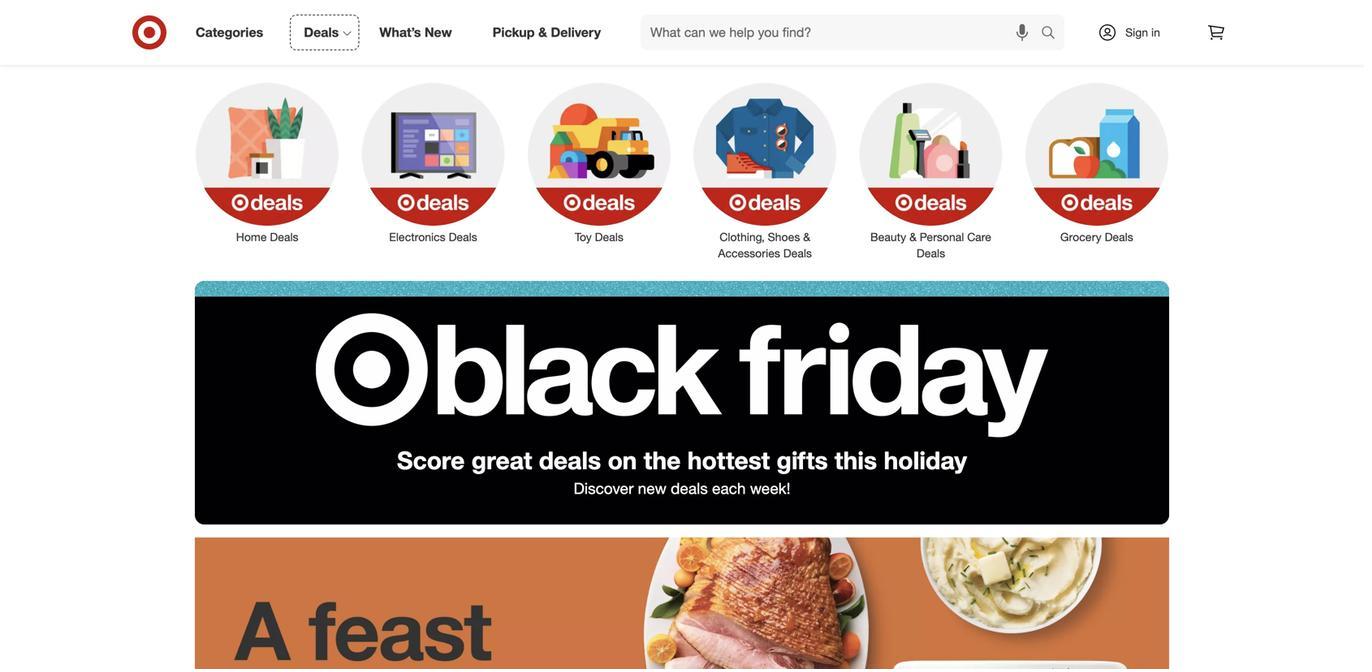 Task type: locate. For each thing, give the bounding box(es) containing it.
toy
[[575, 230, 592, 244]]

grocery deals link
[[1014, 80, 1180, 245]]

the
[[644, 445, 681, 475]]

clothing,
[[720, 230, 765, 244]]

1 horizontal spatial deals
[[671, 479, 708, 498]]

sign
[[1125, 25, 1148, 39]]

a feast of savings image
[[195, 538, 1169, 669]]

electronics
[[389, 230, 445, 244]]

& for beauty
[[909, 230, 917, 244]]

deals inside clothing, shoes & accessories deals
[[783, 246, 812, 260]]

& right pickup
[[538, 24, 547, 40]]

score
[[397, 445, 465, 475]]

& inside clothing, shoes & accessories deals
[[803, 230, 810, 244]]

beauty
[[870, 230, 906, 244]]

care
[[967, 230, 991, 244]]

& right beauty at the right
[[909, 230, 917, 244]]

1 vertical spatial deals
[[671, 479, 708, 498]]

shoes
[[768, 230, 800, 244]]

clothing, shoes & accessories deals link
[[682, 80, 848, 262]]

hottest
[[687, 445, 770, 475]]

deals right home
[[270, 230, 298, 244]]

2 horizontal spatial &
[[909, 230, 917, 244]]

deals down the personal
[[917, 246, 945, 260]]

this
[[835, 445, 877, 475]]

new
[[638, 479, 666, 498]]

categories
[[196, 24, 263, 40]]

& inside beauty & personal care deals
[[909, 230, 917, 244]]

deals up the discover
[[539, 445, 601, 475]]

deals link
[[290, 15, 359, 50]]

what's new
[[379, 24, 452, 40]]

deals down shoes
[[783, 246, 812, 260]]

each
[[712, 479, 746, 498]]

deals right new in the bottom left of the page
[[671, 479, 708, 498]]

deals right 'electronics'
[[449, 230, 477, 244]]

deals left 'what's'
[[304, 24, 339, 40]]

& for pickup
[[538, 24, 547, 40]]

on
[[608, 445, 637, 475]]

new
[[425, 24, 452, 40]]

pickup
[[493, 24, 535, 40]]

&
[[538, 24, 547, 40], [803, 230, 810, 244], [909, 230, 917, 244]]

discover
[[574, 479, 634, 498]]

& inside the pickup & delivery link
[[538, 24, 547, 40]]

deals right grocery
[[1105, 230, 1133, 244]]

& right shoes
[[803, 230, 810, 244]]

deals
[[304, 24, 339, 40], [270, 230, 298, 244], [449, 230, 477, 244], [595, 230, 623, 244], [1105, 230, 1133, 244], [783, 246, 812, 260], [917, 246, 945, 260]]

personal
[[920, 230, 964, 244]]

deals
[[539, 445, 601, 475], [671, 479, 708, 498]]

0 horizontal spatial &
[[538, 24, 547, 40]]

beauty & personal care deals link
[[848, 80, 1014, 262]]

home deals
[[236, 230, 298, 244]]

in
[[1151, 25, 1160, 39]]

1 horizontal spatial &
[[803, 230, 810, 244]]

0 horizontal spatial deals
[[539, 445, 601, 475]]



Task type: vqa. For each thing, say whether or not it's contained in the screenshot.
barbara
no



Task type: describe. For each thing, give the bounding box(es) containing it.
categories link
[[182, 15, 284, 50]]

pickup & delivery link
[[479, 15, 621, 50]]

delivery
[[551, 24, 601, 40]]

What can we help you find? suggestions appear below search field
[[641, 15, 1045, 50]]

what's new link
[[366, 15, 472, 50]]

what's
[[379, 24, 421, 40]]

accessories
[[718, 246, 780, 260]]

week!
[[750, 479, 790, 498]]

clothing, shoes & accessories deals
[[718, 230, 812, 260]]

deals right toy
[[595, 230, 623, 244]]

score great deals on the hottest gifts this holiday discover new deals each week!
[[397, 445, 967, 498]]

sign in
[[1125, 25, 1160, 39]]

pickup & delivery
[[493, 24, 601, 40]]

toy deals link
[[516, 80, 682, 245]]

sign in link
[[1084, 15, 1185, 50]]

search
[[1034, 26, 1073, 42]]

electronics deals
[[389, 230, 477, 244]]

target black friday image
[[195, 281, 1169, 525]]

great
[[471, 445, 532, 475]]

home
[[236, 230, 267, 244]]

search button
[[1034, 15, 1073, 54]]

grocery deals
[[1060, 230, 1133, 244]]

electronics deals link
[[350, 80, 516, 245]]

deals inside beauty & personal care deals
[[917, 246, 945, 260]]

home deals link
[[184, 80, 350, 245]]

grocery
[[1060, 230, 1102, 244]]

beauty & personal care deals
[[870, 230, 991, 260]]

holiday
[[884, 445, 967, 475]]

0 vertical spatial deals
[[539, 445, 601, 475]]

toy deals
[[575, 230, 623, 244]]

gifts
[[777, 445, 828, 475]]



